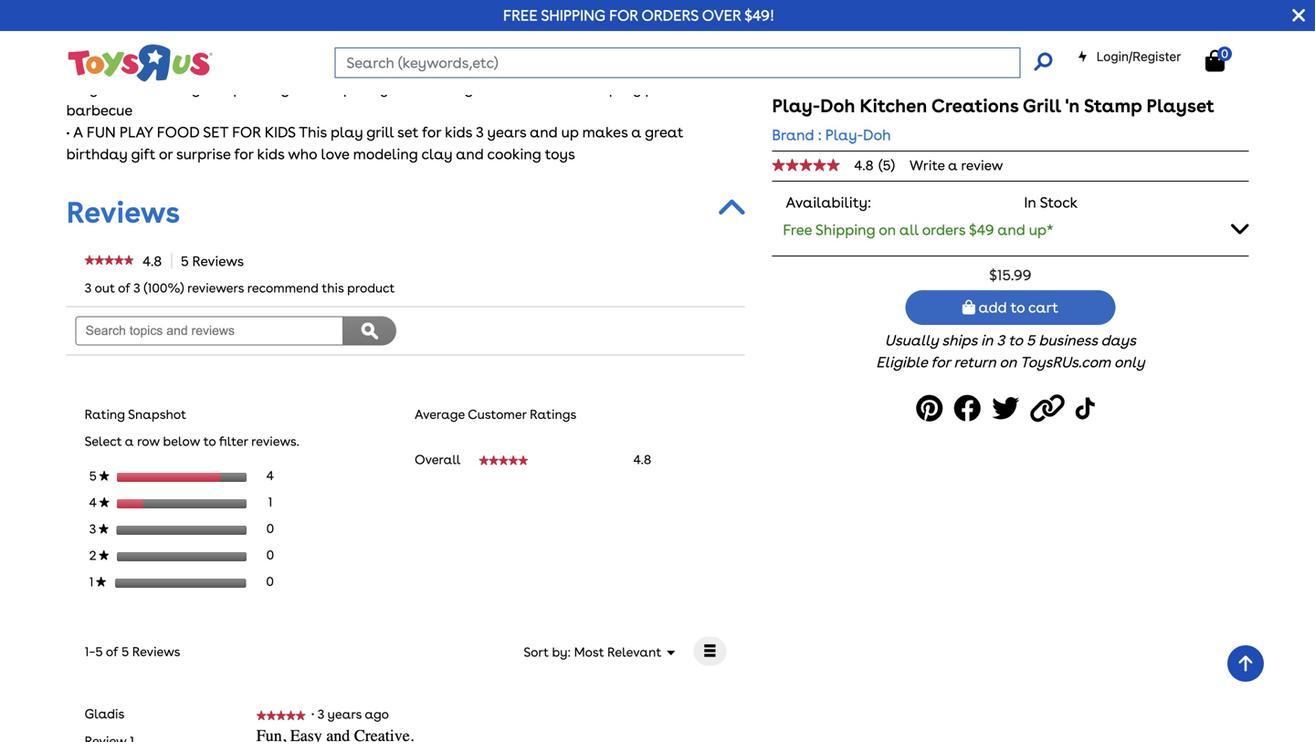 Task type: describe. For each thing, give the bounding box(es) containing it.
recommend
[[247, 280, 319, 296]]

row
[[137, 434, 160, 449]]

0 horizontal spatial play-
[[773, 95, 821, 117]]

4 for 4
[[267, 468, 274, 484]]

create a pinterest pin for play-doh kitchen creations grill 'n stamp playset image
[[917, 389, 949, 430]]

a for select
[[125, 434, 134, 449]]

tiktok image
[[1076, 389, 1100, 430]]

5 up 4 ★
[[89, 469, 99, 484]]

eligible
[[877, 354, 928, 372]]

$15.99
[[990, 266, 1032, 284]]

0 vertical spatial 4.8
[[855, 157, 874, 174]]

all
[[900, 221, 919, 239]]

0 vertical spatial reviews
[[66, 195, 180, 230]]

business
[[1039, 332, 1098, 350]]

ϙ button
[[344, 316, 397, 346]]

to inside button
[[1011, 299, 1025, 317]]

1 horizontal spatial doh
[[864, 126, 891, 144]]

usually ships in 3 to 5 business days eligible for return on toysrus.com only
[[877, 332, 1145, 372]]

★ for 4
[[99, 497, 109, 508]]

play-doh kitchen creations grill 'n stamp playset brand : play-doh
[[773, 95, 1215, 144]]

years
[[328, 707, 362, 723]]

orders
[[642, 6, 699, 24]]

free
[[783, 221, 812, 239]]

ϙ
[[362, 322, 379, 340]]

review
[[962, 157, 1004, 174]]

5 reviews link
[[180, 253, 254, 269]]

cart
[[1029, 299, 1059, 317]]

toysrus.com
[[1021, 354, 1111, 372]]

★ for 3
[[99, 524, 109, 534]]

and
[[998, 221, 1026, 239]]

reviews.
[[251, 434, 299, 449]]

below
[[163, 434, 200, 449]]

·
[[311, 707, 315, 723]]

write a review
[[910, 157, 1004, 174]]

free shipping for orders over $49! link
[[504, 6, 775, 24]]

creations
[[932, 95, 1019, 117]]

★ for 1
[[96, 577, 106, 587]]

reviews link
[[66, 195, 180, 230]]

add to cart
[[976, 299, 1059, 317]]

in
[[981, 332, 994, 350]]

5 inside usually ships in 3 to 5 business days eligible for return on toysrus.com only
[[1027, 332, 1036, 350]]

1 horizontal spatial play-
[[826, 126, 864, 144]]

2 vertical spatial 4.8
[[634, 452, 652, 468]]

only
[[1115, 354, 1145, 372]]

stamp
[[1085, 95, 1143, 117]]

rating
[[85, 407, 125, 422]]

ships
[[942, 332, 978, 350]]

average customer ratings
[[415, 407, 577, 422]]

2
[[89, 548, 99, 564]]

on inside 'dropdown button'
[[879, 221, 897, 239]]

free shipping on all orders $49 and up* button
[[773, 210, 1249, 249]]

3 left (100%)
[[133, 280, 141, 296]]

in stock
[[1025, 194, 1078, 212]]

1 vertical spatial 4.8
[[143, 253, 162, 269]]

1–5 of 5 reviews
[[85, 645, 187, 660]]

for
[[932, 354, 951, 372]]

(5)
[[879, 157, 895, 174]]

playset
[[1147, 95, 1215, 117]]

reviewers
[[187, 280, 244, 296]]

free
[[504, 6, 538, 24]]

up*
[[1030, 221, 1054, 239]]

· 3 years ago
[[311, 707, 395, 723]]

stock
[[1040, 194, 1078, 212]]

0 for 3
[[266, 521, 274, 537]]

for
[[610, 6, 638, 24]]

2 vertical spatial reviews
[[132, 645, 180, 660]]

sort by: most relevant ▼
[[524, 645, 676, 661]]

5 reviews
[[181, 253, 244, 269]]

shipping
[[541, 6, 606, 24]]

4 ★
[[89, 495, 109, 511]]

free shipping on all orders $49 and up*
[[783, 221, 1054, 239]]

this
[[322, 280, 344, 296]]

Enter Keyword or Item No. search field
[[335, 48, 1021, 78]]

by:
[[552, 645, 571, 660]]

kitchen
[[860, 95, 928, 117]]

average
[[415, 407, 465, 422]]

add
[[979, 299, 1008, 317]]

in
[[1025, 194, 1037, 212]]

on inside usually ships in 3 to 5 business days eligible for return on toysrus.com only
[[1000, 354, 1017, 372]]

snapshot
[[128, 407, 186, 422]]

4.8 (5)
[[855, 157, 895, 174]]

≡ button
[[694, 638, 727, 667]]

shipping
[[816, 221, 876, 239]]

2 ★
[[89, 548, 109, 564]]

toys r us image
[[66, 42, 213, 84]]

Search topics and reviews search region search field
[[66, 307, 406, 355]]

1 for 1 ★
[[89, 575, 96, 590]]

1 vertical spatial reviews
[[192, 253, 244, 269]]

3 right the ·
[[318, 707, 325, 723]]

login/register
[[1097, 49, 1182, 64]]

0 for 2
[[266, 548, 274, 563]]

0 for 1
[[266, 574, 274, 590]]

free shipping for orders over $49!
[[504, 6, 775, 24]]

out
[[95, 280, 115, 296]]

(100%)
[[144, 280, 184, 296]]

★ for 2
[[99, 550, 109, 561]]

▼
[[667, 649, 676, 658]]

availability:
[[786, 194, 872, 212]]

brand
[[773, 126, 815, 144]]



Task type: vqa. For each thing, say whether or not it's contained in the screenshot.
middle your
no



Task type: locate. For each thing, give the bounding box(es) containing it.
5 down cart
[[1027, 332, 1036, 350]]

4 up 3 ★
[[89, 495, 99, 511]]

5 right 1–5
[[121, 645, 129, 660]]

add to cart button
[[906, 291, 1116, 325]]

filter
[[219, 434, 248, 449]]

rating snapshot
[[85, 407, 186, 422]]

1–5
[[85, 645, 103, 660]]

0 vertical spatial 1
[[268, 495, 273, 510]]

0 link
[[1206, 46, 1244, 73]]

1 for 1
[[268, 495, 273, 510]]

to right in
[[1009, 332, 1023, 350]]

of
[[118, 280, 130, 296], [106, 645, 118, 660]]

shopping bag image up playset on the top of the page
[[1206, 50, 1225, 72]]

play-
[[773, 95, 821, 117], [826, 126, 864, 144]]

3 ★
[[89, 522, 109, 537]]

orders
[[923, 221, 966, 239]]

None search field
[[335, 48, 1053, 78]]

0 vertical spatial 4
[[267, 468, 274, 484]]

1–5 of 5 reviews alert
[[85, 645, 187, 660]]

★ down 4 ★
[[99, 524, 109, 534]]

★ for 5
[[99, 471, 109, 481]]

1 vertical spatial 4
[[89, 495, 99, 511]]

5 up (100%)
[[181, 253, 189, 269]]

of right 1–5
[[106, 645, 118, 660]]

3 left out
[[85, 280, 92, 296]]

1 horizontal spatial 4
[[267, 468, 274, 484]]

usually
[[885, 332, 939, 350]]

1 vertical spatial doh
[[864, 126, 891, 144]]

doh up brand : play-doh link
[[821, 95, 856, 117]]

sort
[[524, 645, 549, 660]]

days
[[1102, 332, 1137, 350]]

3 out of 3 (100%) reviewers recommend this product
[[85, 280, 395, 296]]

1 down "reviews."
[[268, 495, 273, 510]]

copy a link to play-doh kitchen creations grill 'n stamp playset image
[[1031, 389, 1071, 430]]

a
[[949, 157, 958, 174], [125, 434, 134, 449]]

to inside usually ships in 3 to 5 business days eligible for return on toysrus.com only
[[1009, 332, 1023, 350]]

reviews right 1–5
[[132, 645, 180, 660]]

product
[[347, 280, 395, 296]]

1 vertical spatial 1
[[89, 575, 96, 590]]

a left row
[[125, 434, 134, 449]]

★ inside 2 ★
[[99, 550, 109, 561]]

shopping bag image left "add"
[[963, 300, 976, 315]]

to left filter
[[203, 434, 216, 449]]

1 horizontal spatial 1
[[268, 495, 273, 510]]

return
[[954, 354, 997, 372]]

shopping bag image for add to cart button
[[963, 300, 976, 315]]

3 inside usually ships in 3 to 5 business days eligible for return on toysrus.com only
[[997, 332, 1005, 350]]

1 vertical spatial shopping bag image
[[963, 300, 976, 315]]

0 vertical spatial to
[[1011, 299, 1025, 317]]

login/register button
[[1078, 48, 1182, 66]]

:
[[818, 126, 822, 144]]

relevant
[[608, 645, 662, 661]]

0 horizontal spatial 4.8
[[143, 253, 162, 269]]

≡
[[704, 640, 717, 664]]

write
[[910, 157, 945, 174]]

1 horizontal spatial 4.8
[[634, 452, 652, 468]]

3 up 2
[[89, 522, 99, 537]]

0 horizontal spatial 1
[[89, 575, 96, 590]]

share play-doh kitchen creations grill 'n stamp playset on facebook image
[[954, 389, 987, 430]]

0 vertical spatial a
[[949, 157, 958, 174]]

to
[[1011, 299, 1025, 317], [1009, 332, 1023, 350], [203, 434, 216, 449]]

3 right in
[[997, 332, 1005, 350]]

grill
[[1023, 95, 1061, 117]]

over
[[702, 6, 741, 24]]

shopping bag image inside 0 link
[[1206, 50, 1225, 72]]

★ down 3 ★
[[99, 550, 109, 561]]

0
[[1222, 46, 1229, 61], [266, 521, 274, 537], [266, 548, 274, 563], [266, 574, 274, 590]]

★ down "5 ★"
[[99, 497, 109, 508]]

play- right :
[[826, 126, 864, 144]]

4
[[267, 468, 274, 484], [89, 495, 99, 511]]

on
[[879, 221, 897, 239], [1000, 354, 1017, 372]]

4 for 4 ★
[[89, 495, 99, 511]]

a right write
[[949, 157, 958, 174]]

1 vertical spatial to
[[1009, 332, 1023, 350]]

list
[[85, 733, 134, 743]]

to for reviews.
[[203, 434, 216, 449]]

shopping bag image
[[1206, 50, 1225, 72], [963, 300, 976, 315]]

★ down 2 ★
[[96, 577, 106, 587]]

of right out
[[118, 280, 130, 296]]

1 vertical spatial play-
[[826, 126, 864, 144]]

close button image
[[1293, 5, 1306, 26]]

most
[[574, 645, 604, 661]]

★
[[99, 471, 109, 481], [99, 497, 109, 508], [99, 524, 109, 534], [99, 550, 109, 561], [96, 577, 106, 587]]

0 vertical spatial shopping bag image
[[1206, 50, 1225, 72]]

0 vertical spatial play-
[[773, 95, 821, 117]]

0 horizontal spatial on
[[879, 221, 897, 239]]

1 ★
[[89, 575, 106, 590]]

4 down "reviews."
[[267, 468, 274, 484]]

doh
[[821, 95, 856, 117], [864, 126, 891, 144]]

0 horizontal spatial 4
[[89, 495, 99, 511]]

a for write
[[949, 157, 958, 174]]

'n
[[1066, 95, 1080, 117]]

1 down 2
[[89, 575, 96, 590]]

write a review button
[[910, 157, 1004, 174]]

0 horizontal spatial shopping bag image
[[963, 300, 976, 315]]

to right "add"
[[1011, 299, 1025, 317]]

4.8
[[855, 157, 874, 174], [143, 253, 162, 269], [634, 452, 652, 468]]

shopping bag image for 0 link
[[1206, 50, 1225, 72]]

customer
[[468, 407, 527, 422]]

★★★★★
[[85, 255, 134, 265], [85, 255, 134, 265], [479, 455, 528, 466], [479, 455, 528, 466], [257, 711, 306, 722], [257, 711, 306, 722]]

1 horizontal spatial on
[[1000, 354, 1017, 372]]

★ inside 3 ★
[[99, 524, 109, 534]]

on left all
[[879, 221, 897, 239]]

★ inside 4 ★
[[99, 497, 109, 508]]

0 horizontal spatial a
[[125, 434, 134, 449]]

gladis
[[85, 707, 125, 722]]

$49
[[969, 221, 995, 239]]

$49!
[[745, 6, 775, 24]]

reviews up out
[[66, 195, 180, 230]]

reviews
[[66, 195, 180, 230], [192, 253, 244, 269], [132, 645, 180, 660]]

0 horizontal spatial doh
[[821, 95, 856, 117]]

0 vertical spatial doh
[[821, 95, 856, 117]]

2 vertical spatial to
[[203, 434, 216, 449]]

1 horizontal spatial a
[[949, 157, 958, 174]]

on right the return
[[1000, 354, 1017, 372]]

shopping bag image inside add to cart button
[[963, 300, 976, 315]]

doh up 4.8 (5)
[[864, 126, 891, 144]]

★ inside 1 ★
[[96, 577, 106, 587]]

reviews up reviewers
[[192, 253, 244, 269]]

select a row below to filter reviews.
[[85, 434, 299, 449]]

Search topics and reviews text field
[[75, 316, 344, 346]]

1 horizontal spatial shopping bag image
[[1206, 50, 1225, 72]]

brand : play-doh link
[[773, 124, 891, 146]]

play- up 'brand'
[[773, 95, 821, 117]]

0 vertical spatial of
[[118, 280, 130, 296]]

share a link to play-doh kitchen creations grill 'n stamp playset on twitter image
[[993, 389, 1026, 430]]

0 vertical spatial on
[[879, 221, 897, 239]]

overall
[[415, 452, 461, 468]]

5
[[181, 253, 189, 269], [1027, 332, 1036, 350], [89, 469, 99, 484], [121, 645, 129, 660]]

2 horizontal spatial 4.8
[[855, 157, 874, 174]]

1 vertical spatial a
[[125, 434, 134, 449]]

5 ★
[[89, 469, 109, 484]]

select
[[85, 434, 122, 449]]

★ inside "5 ★"
[[99, 471, 109, 481]]

ago
[[365, 707, 389, 723]]

1 vertical spatial on
[[1000, 354, 1017, 372]]

1 vertical spatial of
[[106, 645, 118, 660]]

to for business
[[1009, 332, 1023, 350]]

ratings
[[530, 407, 577, 422]]

3
[[85, 280, 92, 296], [133, 280, 141, 296], [997, 332, 1005, 350], [89, 522, 99, 537], [318, 707, 325, 723]]

★ up 4 ★
[[99, 471, 109, 481]]



